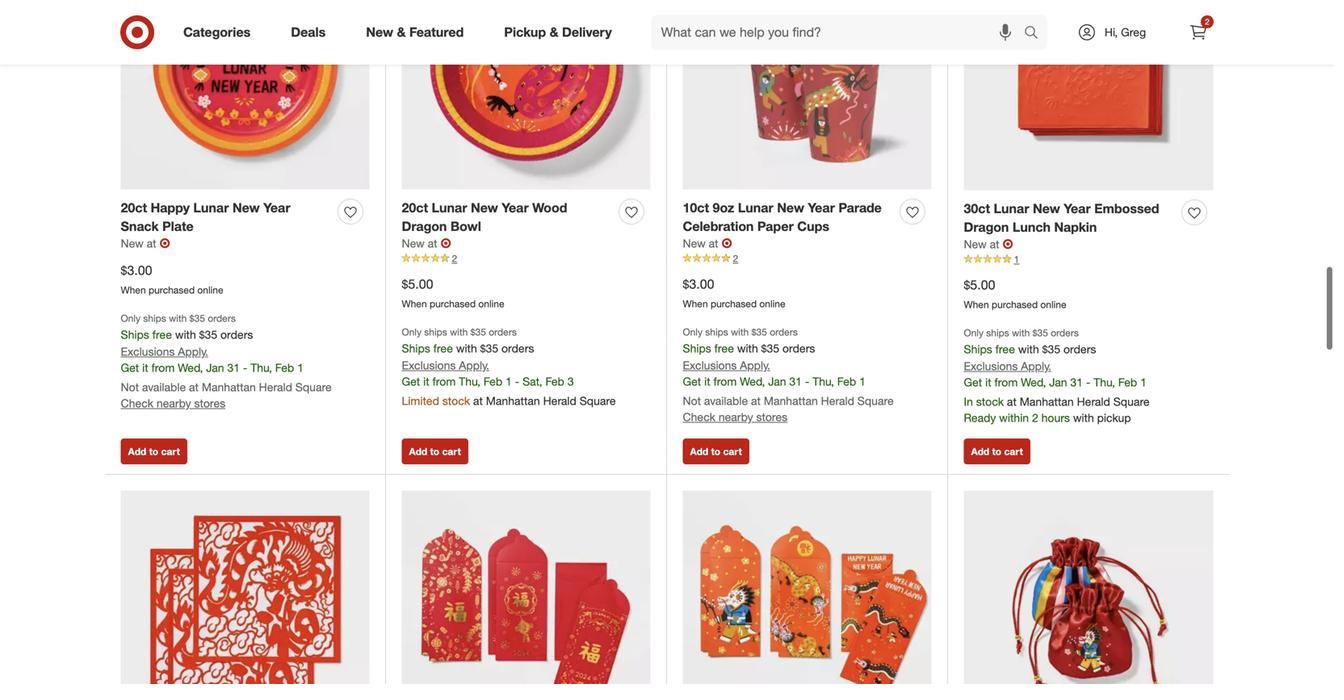 Task type: locate. For each thing, give the bounding box(es) containing it.
feb
[[275, 361, 294, 375], [484, 374, 503, 389], [546, 374, 565, 389], [838, 374, 857, 389], [1119, 375, 1138, 389]]

new at ¬ down 30ct
[[964, 236, 1014, 252]]

30ct
[[964, 201, 991, 216]]

1 inside only ships with $35 orders ships free with $35 orders exclusions apply. get it from thu, feb 1 - sat, feb 3 limited stock at  manhattan herald square
[[506, 374, 512, 389]]

0 horizontal spatial available
[[142, 380, 186, 394]]

2 link down the 20ct lunar new year wood dragon bowl link
[[402, 252, 651, 266]]

9oz
[[713, 200, 735, 216]]

stores for plate
[[194, 396, 226, 410]]

new up paper
[[778, 200, 805, 216]]

stock inside only ships with $35 orders ships free with $35 orders exclusions apply. get it from wed, jan 31 - thu, feb 1 in stock at  manhattan herald square ready within 2 hours with pickup
[[977, 395, 1004, 409]]

0 horizontal spatial $5.00
[[402, 277, 434, 292]]

20ct for 20ct happy lunar new year snack plate
[[121, 200, 147, 216]]

lunar up lunch at right top
[[994, 201, 1030, 216]]

new up lunch at right top
[[1034, 201, 1061, 216]]

parade
[[839, 200, 882, 216]]

$3.00
[[121, 263, 152, 278], [683, 277, 715, 292]]

when
[[121, 284, 146, 296], [402, 298, 427, 310], [683, 298, 708, 310], [964, 299, 990, 311]]

add
[[128, 446, 146, 458], [409, 446, 428, 458], [691, 446, 709, 458], [972, 446, 990, 458]]

add to cart for celebration
[[691, 446, 743, 458]]

thu, inside only ships with $35 orders ships free with $35 orders exclusions apply. get it from wed, jan 31 - thu, feb 1 in stock at  manhattan herald square ready within 2 hours with pickup
[[1094, 375, 1116, 389]]

20ct inside 20ct happy lunar new year snack plate
[[121, 200, 147, 216]]

lunar inside 20ct happy lunar new year snack plate
[[193, 200, 229, 216]]

1 horizontal spatial jan
[[769, 374, 787, 389]]

0 horizontal spatial not
[[121, 380, 139, 394]]

only inside only ships with $35 orders ships free with $35 orders exclusions apply. get it from thu, feb 1 - sat, feb 3 limited stock at  manhattan herald square
[[402, 326, 422, 338]]

apply. inside only ships with $35 orders ships free with $35 orders exclusions apply. get it from wed, jan 31 - thu, feb 1 in stock at  manhattan herald square ready within 2 hours with pickup
[[1022, 359, 1052, 373]]

ships inside only ships with $35 orders ships free with $35 orders exclusions apply. get it from wed, jan 31 - thu, feb 1 in stock at  manhattan herald square ready within 2 hours with pickup
[[987, 327, 1010, 339]]

31 for lunch
[[1071, 375, 1084, 389]]

deals
[[291, 24, 326, 40]]

get inside only ships with $35 orders ships free with $35 orders exclusions apply. get it from thu, feb 1 - sat, feb 3 limited stock at  manhattan herald square
[[402, 374, 420, 389]]

free inside only ships with $35 orders ships free with $35 orders exclusions apply. get it from wed, jan 31 - thu, feb 1 in stock at  manhattan herald square ready within 2 hours with pickup
[[996, 342, 1016, 356]]

¬ down plate
[[160, 236, 170, 251]]

1 inside only ships with $35 orders ships free with $35 orders exclusions apply. get it from wed, jan 31 - thu, feb 1 in stock at  manhattan herald square ready within 2 hours with pickup
[[1141, 375, 1147, 389]]

6ct lunar new year youthful red envelopes with gold foil image
[[683, 491, 932, 684], [683, 491, 932, 684]]

4 add to cart from the left
[[972, 446, 1024, 458]]

$3.00 when purchased online
[[121, 263, 223, 296], [683, 277, 786, 310]]

0 horizontal spatial wed,
[[178, 361, 203, 375]]

add to cart button
[[121, 439, 187, 465], [402, 439, 469, 465], [683, 439, 750, 465], [964, 439, 1031, 465]]

0 horizontal spatial stock
[[443, 394, 470, 408]]

0 horizontal spatial $3.00 when purchased online
[[121, 263, 223, 296]]

check nearby stores button for plate
[[121, 395, 226, 412]]

$5.00 when purchased online
[[402, 277, 505, 310], [964, 277, 1067, 311]]

year inside 10ct 9oz lunar new year parade celebration paper cups
[[808, 200, 835, 216]]

only ships with $35 orders ships free with $35 orders exclusions apply. get it from wed, jan 31 - thu, feb 1 not available at manhattan herald square check nearby stores
[[121, 312, 332, 410], [683, 326, 894, 424]]

exclusions
[[121, 344, 175, 359], [402, 358, 456, 372], [683, 358, 737, 372], [964, 359, 1019, 373]]

$5.00 when purchased online for bowl
[[402, 277, 505, 310]]

lunar up paper
[[738, 200, 774, 216]]

new at ¬ for plate
[[121, 236, 170, 251]]

lunar up plate
[[193, 200, 229, 216]]

& left featured
[[397, 24, 406, 40]]

$3.00 down celebration
[[683, 277, 715, 292]]

stock
[[443, 394, 470, 408], [977, 395, 1004, 409]]

2 add from the left
[[409, 446, 428, 458]]

1
[[1015, 253, 1020, 266], [297, 361, 304, 375], [506, 374, 512, 389], [860, 374, 866, 389], [1141, 375, 1147, 389]]

31
[[227, 361, 240, 375], [790, 374, 802, 389], [1071, 375, 1084, 389]]

pickup & delivery
[[504, 24, 612, 40]]

& for new
[[397, 24, 406, 40]]

20ct for 20ct lunar new year wood dragon bowl
[[402, 200, 428, 216]]

0 horizontal spatial dragon
[[402, 218, 447, 234]]

1 horizontal spatial $3.00
[[683, 277, 715, 292]]

exclusions apply. button for bowl
[[402, 358, 490, 374]]

0 horizontal spatial &
[[397, 24, 406, 40]]

purchased down the bowl
[[430, 298, 476, 310]]

3 add to cart from the left
[[691, 446, 743, 458]]

manhattan
[[202, 380, 256, 394], [486, 394, 540, 408], [764, 394, 818, 408], [1020, 395, 1075, 409]]

stock for bowl
[[443, 394, 470, 408]]

new down 20ct lunar new year wood dragon bowl
[[402, 236, 425, 251]]

2 horizontal spatial 31
[[1071, 375, 1084, 389]]

online down paper
[[760, 298, 786, 310]]

to
[[149, 446, 158, 458], [430, 446, 440, 458], [712, 446, 721, 458], [993, 446, 1002, 458]]

lunar
[[193, 200, 229, 216], [432, 200, 468, 216], [738, 200, 774, 216], [994, 201, 1030, 216]]

herald inside only ships with $35 orders ships free with $35 orders exclusions apply. get it from wed, jan 31 - thu, feb 1 in stock at  manhattan herald square ready within 2 hours with pickup
[[1078, 395, 1111, 409]]

1 horizontal spatial 31
[[790, 374, 802, 389]]

1 horizontal spatial $3.00 when purchased online
[[683, 277, 786, 310]]

1 horizontal spatial only ships with $35 orders ships free with $35 orders exclusions apply. get it from wed, jan 31 - thu, feb 1 not available at manhattan herald square check nearby stores
[[683, 326, 894, 424]]

What can we help you find? suggestions appear below search field
[[652, 15, 1029, 50]]

1 to from the left
[[149, 446, 158, 458]]

deals link
[[277, 15, 346, 50]]

0 horizontal spatial $5.00 when purchased online
[[402, 277, 505, 310]]

2
[[1206, 17, 1210, 27], [452, 253, 458, 265], [733, 253, 739, 265], [1033, 411, 1039, 425]]

not
[[121, 380, 139, 394], [683, 394, 701, 408]]

ships for 30ct lunar new year embossed dragon lunch napkin
[[964, 342, 993, 356]]

new at ¬ down the bowl
[[402, 236, 451, 251]]

new & featured link
[[353, 15, 484, 50]]

new at ¬
[[121, 236, 170, 251], [402, 236, 451, 251], [683, 236, 733, 251], [964, 236, 1014, 252]]

manhattan for plate
[[202, 380, 256, 394]]

snack
[[121, 218, 159, 234]]

ships
[[121, 328, 149, 342], [402, 341, 431, 356], [683, 341, 712, 356], [964, 342, 993, 356]]

& right pickup
[[550, 24, 559, 40]]

herald inside only ships with $35 orders ships free with $35 orders exclusions apply. get it from thu, feb 1 - sat, feb 3 limited stock at  manhattan herald square
[[543, 394, 577, 408]]

apply.
[[178, 344, 208, 359], [459, 358, 490, 372], [740, 358, 771, 372], [1022, 359, 1052, 373]]

online down the 1 link
[[1041, 299, 1067, 311]]

add to cart button for celebration
[[683, 439, 750, 465]]

purchased down celebration
[[711, 298, 757, 310]]

$3.00 for 20ct happy lunar new year snack plate
[[121, 263, 152, 278]]

delivery
[[562, 24, 612, 40]]

napkin
[[1055, 219, 1098, 235]]

not for 10ct 9oz lunar new year parade celebration paper cups
[[683, 394, 701, 408]]

when for 20ct lunar new year wood dragon bowl
[[402, 298, 427, 310]]

wed,
[[178, 361, 203, 375], [740, 374, 766, 389], [1022, 375, 1047, 389]]

it for plate
[[142, 361, 148, 375]]

square
[[296, 380, 332, 394], [580, 394, 616, 408], [858, 394, 894, 408], [1114, 395, 1150, 409]]

2 horizontal spatial 2 link
[[1181, 15, 1217, 50]]

0 horizontal spatial only ships with $35 orders ships free with $35 orders exclusions apply. get it from wed, jan 31 - thu, feb 1 not available at manhattan herald square check nearby stores
[[121, 312, 332, 410]]

new inside 30ct lunar new year embossed dragon lunch napkin
[[1034, 201, 1061, 216]]

apply. for lunch
[[1022, 359, 1052, 373]]

it inside only ships with $35 orders ships free with $35 orders exclusions apply. get it from thu, feb 1 - sat, feb 3 limited stock at  manhattan herald square
[[424, 374, 430, 389]]

¬ down celebration
[[722, 236, 733, 251]]

free
[[152, 328, 172, 342], [434, 341, 453, 356], [715, 341, 735, 356], [996, 342, 1016, 356]]

purchased for plate
[[149, 284, 195, 296]]

orders
[[208, 312, 236, 324], [489, 326, 517, 338], [770, 326, 798, 338], [1051, 327, 1079, 339], [221, 328, 253, 342], [502, 341, 534, 356], [783, 341, 816, 356], [1064, 342, 1097, 356]]

$5.00 for 30ct lunar new year embossed dragon lunch napkin
[[964, 277, 996, 293]]

10ct
[[683, 200, 710, 216]]

add to cart button for bowl
[[402, 439, 469, 465]]

¬
[[160, 236, 170, 251], [441, 236, 451, 251], [722, 236, 733, 251], [1003, 236, 1014, 252]]

$3.00 for 10ct 9oz lunar new year parade celebration paper cups
[[683, 277, 715, 292]]

0 horizontal spatial $3.00
[[121, 263, 152, 278]]

square for 20ct lunar new year wood dragon bowl
[[580, 394, 616, 408]]

2 link
[[1181, 15, 1217, 50], [402, 252, 651, 266], [683, 252, 932, 266]]

from for bowl
[[433, 374, 456, 389]]

20ct happy lunar new year snack plate image
[[121, 0, 370, 189], [121, 0, 370, 189]]

only inside only ships with $35 orders ships free with $35 orders exclusions apply. get it from wed, jan 31 - thu, feb 1 in stock at  manhattan herald square ready within 2 hours with pickup
[[964, 327, 984, 339]]

from inside only ships with $35 orders ships free with $35 orders exclusions apply. get it from thu, feb 1 - sat, feb 3 limited stock at  manhattan herald square
[[433, 374, 456, 389]]

2 link for 10ct 9oz lunar new year parade celebration paper cups
[[683, 252, 932, 266]]

only for 20ct lunar new year wood dragon bowl
[[402, 326, 422, 338]]

within
[[1000, 411, 1030, 425]]

$3.00 when purchased online down plate
[[121, 263, 223, 296]]

1 horizontal spatial $5.00
[[964, 277, 996, 293]]

online for celebration
[[760, 298, 786, 310]]

only
[[121, 312, 141, 324], [402, 326, 422, 338], [683, 326, 703, 338], [964, 327, 984, 339]]

2 horizontal spatial jan
[[1050, 375, 1068, 389]]

1 cart from the left
[[161, 446, 180, 458]]

square for 30ct lunar new year embossed dragon lunch napkin
[[1114, 395, 1150, 409]]

wed, for plate
[[178, 361, 203, 375]]

feb inside only ships with $35 orders ships free with $35 orders exclusions apply. get it from wed, jan 31 - thu, feb 1 in stock at  manhattan herald square ready within 2 hours with pickup
[[1119, 375, 1138, 389]]

exclusions inside only ships with $35 orders ships free with $35 orders exclusions apply. get it from wed, jan 31 - thu, feb 1 in stock at  manhattan herald square ready within 2 hours with pickup
[[964, 359, 1019, 373]]

1 add from the left
[[128, 446, 146, 458]]

herald for 30ct lunar new year embossed dragon lunch napkin
[[1078, 395, 1111, 409]]

$3.00 down snack
[[121, 263, 152, 278]]

3 to from the left
[[712, 446, 721, 458]]

with
[[169, 312, 187, 324], [450, 326, 468, 338], [731, 326, 749, 338], [1013, 327, 1031, 339], [175, 328, 196, 342], [456, 341, 477, 356], [738, 341, 759, 356], [1019, 342, 1040, 356], [1074, 411, 1095, 425]]

check nearby stores button
[[121, 395, 226, 412], [683, 409, 788, 425]]

exclusions apply. button for plate
[[121, 344, 208, 360]]

stores
[[194, 396, 226, 410], [757, 410, 788, 424]]

1 horizontal spatial 20ct
[[402, 200, 428, 216]]

0 horizontal spatial 2 link
[[402, 252, 651, 266]]

online down 20ct happy lunar new year snack plate
[[198, 284, 223, 296]]

purchased down lunch at right top
[[992, 299, 1038, 311]]

2pk lunar new year korean fortune pouch image
[[964, 491, 1214, 684], [964, 491, 1214, 684]]

& inside pickup & delivery link
[[550, 24, 559, 40]]

1 horizontal spatial check
[[683, 410, 716, 424]]

2 add to cart from the left
[[409, 446, 461, 458]]

20ct
[[121, 200, 147, 216], [402, 200, 428, 216]]

2 & from the left
[[550, 24, 559, 40]]

thu, for 20ct happy lunar new year snack plate
[[251, 361, 272, 375]]

new at ¬ down snack
[[121, 236, 170, 251]]

new & featured
[[366, 24, 464, 40]]

add to cart
[[128, 446, 180, 458], [409, 446, 461, 458], [691, 446, 743, 458], [972, 446, 1024, 458]]

get for 30ct lunar new year embossed dragon lunch napkin
[[964, 375, 983, 389]]

nearby for plate
[[157, 396, 191, 410]]

1 horizontal spatial not
[[683, 394, 701, 408]]

1 horizontal spatial nearby
[[719, 410, 754, 424]]

it for bowl
[[424, 374, 430, 389]]

$5.00
[[402, 277, 434, 292], [964, 277, 996, 293]]

jan
[[206, 361, 224, 375], [769, 374, 787, 389], [1050, 375, 1068, 389]]

manhattan inside only ships with $35 orders ships free with $35 orders exclusions apply. get it from wed, jan 31 - thu, feb 1 in stock at  manhattan herald square ready within 2 hours with pickup
[[1020, 395, 1075, 409]]

pickup
[[1098, 411, 1132, 425]]

free for plate
[[152, 328, 172, 342]]

6ct lunar new year mature red envelopes with gold foil image
[[402, 491, 651, 684], [402, 491, 651, 684]]

it
[[142, 361, 148, 375], [424, 374, 430, 389], [705, 374, 711, 389], [986, 375, 992, 389]]

thu,
[[251, 361, 272, 375], [459, 374, 481, 389], [813, 374, 835, 389], [1094, 375, 1116, 389]]

manhattan for bowl
[[486, 394, 540, 408]]

only ships with $35 orders ships free with $35 orders exclusions apply. get it from wed, jan 31 - thu, feb 1 not available at manhattan herald square check nearby stores for celebration
[[683, 326, 894, 424]]

feb for 30ct lunar new year embossed dragon lunch napkin
[[1119, 375, 1138, 389]]

ships
[[143, 312, 166, 324], [424, 326, 447, 338], [706, 326, 729, 338], [987, 327, 1010, 339]]

$5.00 when purchased online down the bowl
[[402, 277, 505, 310]]

ships inside only ships with $35 orders ships free with $35 orders exclusions apply. get it from thu, feb 1 - sat, feb 3 limited stock at  manhattan herald square
[[424, 326, 447, 338]]

new at ¬ down celebration
[[683, 236, 733, 251]]

1 add to cart button from the left
[[121, 439, 187, 465]]

1 horizontal spatial stores
[[757, 410, 788, 424]]

dragon for 30ct
[[964, 219, 1010, 235]]

herald for 20ct lunar new year wood dragon bowl
[[543, 394, 577, 408]]

herald
[[259, 380, 292, 394], [543, 394, 577, 408], [822, 394, 855, 408], [1078, 395, 1111, 409]]

herald for 20ct happy lunar new year snack plate
[[259, 380, 292, 394]]

exclusions apply. button for lunch
[[964, 358, 1052, 374]]

0 horizontal spatial nearby
[[157, 396, 191, 410]]

2 cart from the left
[[442, 446, 461, 458]]

dragon left the bowl
[[402, 218, 447, 234]]

get
[[121, 361, 139, 375], [402, 374, 420, 389], [683, 374, 702, 389], [964, 375, 983, 389]]

online
[[198, 284, 223, 296], [479, 298, 505, 310], [760, 298, 786, 310], [1041, 299, 1067, 311]]

check for 10ct 9oz lunar new year parade celebration paper cups
[[683, 410, 716, 424]]

square inside only ships with $35 orders ships free with $35 orders exclusions apply. get it from thu, feb 1 - sat, feb 3 limited stock at  manhattan herald square
[[580, 394, 616, 408]]

2 horizontal spatial wed,
[[1022, 375, 1047, 389]]

10ct 9oz lunar new year parade celebration paper cups image
[[683, 0, 932, 189], [683, 0, 932, 189]]

apply. for celebration
[[740, 358, 771, 372]]

& inside new & featured link
[[397, 24, 406, 40]]

ships for 20ct happy lunar new year snack plate
[[121, 328, 149, 342]]

¬ down the bowl
[[441, 236, 451, 251]]

online up only ships with $35 orders ships free with $35 orders exclusions apply. get it from thu, feb 1 - sat, feb 3 limited stock at  manhattan herald square at the left of the page
[[479, 298, 505, 310]]

check
[[121, 396, 153, 410], [683, 410, 716, 424]]

manhattan inside only ships with $35 orders ships free with $35 orders exclusions apply. get it from thu, feb 1 - sat, feb 3 limited stock at  manhattan herald square
[[486, 394, 540, 408]]

feb for 20ct happy lunar new year snack plate
[[275, 361, 294, 375]]

wed, inside only ships with $35 orders ships free with $35 orders exclusions apply. get it from wed, jan 31 - thu, feb 1 in stock at  manhattan herald square ready within 2 hours with pickup
[[1022, 375, 1047, 389]]

1 horizontal spatial wed,
[[740, 374, 766, 389]]

when for 20ct happy lunar new year snack plate
[[121, 284, 146, 296]]

stock up ready
[[977, 395, 1004, 409]]

2 link down cups
[[683, 252, 932, 266]]

stock right limited
[[443, 394, 470, 408]]

jan for plate
[[206, 361, 224, 375]]

& for pickup
[[550, 24, 559, 40]]

apply. inside only ships with $35 orders ships free with $35 orders exclusions apply. get it from thu, feb 1 - sat, feb 3 limited stock at  manhattan herald square
[[459, 358, 490, 372]]

30ct lunar new year embossed dragon lunch napkin image
[[964, 0, 1214, 190], [964, 0, 1214, 190]]

0 horizontal spatial 31
[[227, 361, 240, 375]]

square inside only ships with $35 orders ships free with $35 orders exclusions apply. get it from wed, jan 31 - thu, feb 1 in stock at  manhattan herald square ready within 2 hours with pickup
[[1114, 395, 1150, 409]]

$3.00 when purchased online for celebration
[[683, 277, 786, 310]]

purchased down plate
[[149, 284, 195, 296]]

bowl
[[451, 218, 481, 234]]

get inside only ships with $35 orders ships free with $35 orders exclusions apply. get it from wed, jan 31 - thu, feb 1 in stock at  manhattan herald square ready within 2 hours with pickup
[[964, 375, 983, 389]]

dragon inside 20ct lunar new year wood dragon bowl
[[402, 218, 447, 234]]

30ct lunar new year embossed dragon lunch napkin
[[964, 201, 1160, 235]]

&
[[397, 24, 406, 40], [550, 24, 559, 40]]

1 horizontal spatial &
[[550, 24, 559, 40]]

exclusions apply. button for celebration
[[683, 358, 771, 374]]

purchased for bowl
[[430, 298, 476, 310]]

$5.00 when purchased online down lunch at right top
[[964, 277, 1067, 311]]

3 add to cart button from the left
[[683, 439, 750, 465]]

exclusions inside only ships with $35 orders ships free with $35 orders exclusions apply. get it from thu, feb 1 - sat, feb 3 limited stock at  manhattan herald square
[[402, 358, 456, 372]]

¬ down lunch at right top
[[1003, 236, 1014, 252]]

- inside only ships with $35 orders ships free with $35 orders exclusions apply. get it from thu, feb 1 - sat, feb 3 limited stock at  manhattan herald square
[[515, 374, 520, 389]]

when for 10ct 9oz lunar new year parade celebration paper cups
[[683, 298, 708, 310]]

online for bowl
[[479, 298, 505, 310]]

available for plate
[[142, 380, 186, 394]]

ships for lunch
[[987, 327, 1010, 339]]

new right happy
[[233, 200, 260, 216]]

nearby
[[157, 396, 191, 410], [719, 410, 754, 424]]

3ct lunar new year die cut dragon vinyl window decal sticker image
[[121, 491, 370, 684], [121, 491, 370, 684]]

available
[[142, 380, 186, 394], [705, 394, 748, 408]]

ready
[[964, 411, 997, 425]]

new up the bowl
[[471, 200, 498, 216]]

0 horizontal spatial check nearby stores button
[[121, 395, 226, 412]]

celebration
[[683, 218, 754, 234]]

2 to from the left
[[430, 446, 440, 458]]

jan inside only ships with $35 orders ships free with $35 orders exclusions apply. get it from wed, jan 31 - thu, feb 1 in stock at  manhattan herald square ready within 2 hours with pickup
[[1050, 375, 1068, 389]]

0 horizontal spatial stores
[[194, 396, 226, 410]]

categories
[[183, 24, 251, 40]]

manhattan for celebration
[[764, 394, 818, 408]]

0 horizontal spatial jan
[[206, 361, 224, 375]]

pickup
[[504, 24, 546, 40]]

2 link right greg
[[1181, 15, 1217, 50]]

31 inside only ships with $35 orders ships free with $35 orders exclusions apply. get it from wed, jan 31 - thu, feb 1 in stock at  manhattan herald square ready within 2 hours with pickup
[[1071, 375, 1084, 389]]

1 horizontal spatial check nearby stores button
[[683, 409, 788, 425]]

4 add from the left
[[972, 446, 990, 458]]

2 left hours
[[1033, 411, 1039, 425]]

$5.00 for 20ct lunar new year wood dragon bowl
[[402, 277, 434, 292]]

lunar up the bowl
[[432, 200, 468, 216]]

purchased
[[149, 284, 195, 296], [430, 298, 476, 310], [711, 298, 757, 310], [992, 299, 1038, 311]]

free inside only ships with $35 orders ships free with $35 orders exclusions apply. get it from thu, feb 1 - sat, feb 3 limited stock at  manhattan herald square
[[434, 341, 453, 356]]

lunar inside 20ct lunar new year wood dragon bowl
[[432, 200, 468, 216]]

2 20ct from the left
[[402, 200, 428, 216]]

0 horizontal spatial 20ct
[[121, 200, 147, 216]]

4 cart from the left
[[1005, 446, 1024, 458]]

3 add from the left
[[691, 446, 709, 458]]

year
[[264, 200, 291, 216], [502, 200, 529, 216], [808, 200, 835, 216], [1064, 201, 1091, 216]]

it inside only ships with $35 orders ships free with $35 orders exclusions apply. get it from wed, jan 31 - thu, feb 1 in stock at  manhattan herald square ready within 2 hours with pickup
[[986, 375, 992, 389]]

cart for plate
[[161, 446, 180, 458]]

3 cart from the left
[[724, 446, 743, 458]]

0 horizontal spatial check
[[121, 396, 153, 410]]

1 horizontal spatial stock
[[977, 395, 1004, 409]]

feb for 20ct lunar new year wood dragon bowl
[[546, 374, 565, 389]]

1 add to cart from the left
[[128, 446, 180, 458]]

stock inside only ships with $35 orders ships free with $35 orders exclusions apply. get it from thu, feb 1 - sat, feb 3 limited stock at  manhattan herald square
[[443, 394, 470, 408]]

at
[[147, 236, 156, 251], [428, 236, 438, 251], [709, 236, 719, 251], [990, 237, 1000, 251], [189, 380, 199, 394], [473, 394, 483, 408], [752, 394, 761, 408], [1008, 395, 1017, 409]]

exclusions for lunch
[[964, 359, 1019, 373]]

happy
[[151, 200, 190, 216]]

from inside only ships with $35 orders ships free with $35 orders exclusions apply. get it from wed, jan 31 - thu, feb 1 in stock at  manhattan herald square ready within 2 hours with pickup
[[995, 375, 1018, 389]]

dragon down 30ct
[[964, 219, 1010, 235]]

-
[[243, 361, 248, 375], [515, 374, 520, 389], [806, 374, 810, 389], [1087, 375, 1091, 389]]

ships for bowl
[[424, 326, 447, 338]]

4 to from the left
[[993, 446, 1002, 458]]

add to cart for plate
[[128, 446, 180, 458]]

4 add to cart button from the left
[[964, 439, 1031, 465]]

dragon inside 30ct lunar new year embossed dragon lunch napkin
[[964, 219, 1010, 235]]

from
[[152, 361, 175, 375], [433, 374, 456, 389], [714, 374, 737, 389], [995, 375, 1018, 389]]

wed, for lunch
[[1022, 375, 1047, 389]]

2 add to cart button from the left
[[402, 439, 469, 465]]

new inside 20ct lunar new year wood dragon bowl
[[471, 200, 498, 216]]

1 20ct from the left
[[121, 200, 147, 216]]

to for plate
[[149, 446, 158, 458]]

$35
[[190, 312, 205, 324], [471, 326, 486, 338], [752, 326, 768, 338], [1033, 327, 1049, 339], [199, 328, 217, 342], [481, 341, 499, 356], [762, 341, 780, 356], [1043, 342, 1061, 356]]

20ct happy lunar new year snack plate link
[[121, 199, 332, 236]]

1 & from the left
[[397, 24, 406, 40]]

stores for celebration
[[757, 410, 788, 424]]

1 horizontal spatial available
[[705, 394, 748, 408]]

new
[[366, 24, 394, 40], [233, 200, 260, 216], [471, 200, 498, 216], [778, 200, 805, 216], [1034, 201, 1061, 216], [121, 236, 144, 251], [402, 236, 425, 251], [683, 236, 706, 251], [964, 237, 987, 251]]

1 horizontal spatial $5.00 when purchased online
[[964, 277, 1067, 311]]

hours
[[1042, 411, 1071, 425]]

- inside only ships with $35 orders ships free with $35 orders exclusions apply. get it from wed, jan 31 - thu, feb 1 in stock at  manhattan herald square ready within 2 hours with pickup
[[1087, 375, 1091, 389]]

1 horizontal spatial dragon
[[964, 219, 1010, 235]]

$3.00 when purchased online down celebration
[[683, 277, 786, 310]]

ships inside only ships with $35 orders ships free with $35 orders exclusions apply. get it from wed, jan 31 - thu, feb 1 in stock at  manhattan herald square ready within 2 hours with pickup
[[964, 342, 993, 356]]

1 horizontal spatial 2 link
[[683, 252, 932, 266]]

it for lunch
[[986, 375, 992, 389]]

20ct inside 20ct lunar new year wood dragon bowl
[[402, 200, 428, 216]]

20ct lunar new year wood dragon bowl image
[[402, 0, 651, 189], [402, 0, 651, 189]]

ships inside only ships with $35 orders ships free with $35 orders exclusions apply. get it from thu, feb 1 - sat, feb 3 limited stock at  manhattan herald square
[[402, 341, 431, 356]]



Task type: describe. For each thing, give the bounding box(es) containing it.
only ships with $35 orders ships free with $35 orders exclusions apply. get it from thu, feb 1 - sat, feb 3 limited stock at  manhattan herald square
[[402, 326, 616, 408]]

new down celebration
[[683, 236, 706, 251]]

when for 30ct lunar new year embossed dragon lunch napkin
[[964, 299, 990, 311]]

add for 20ct happy lunar new year snack plate
[[128, 446, 146, 458]]

new inside 20ct happy lunar new year snack plate
[[233, 200, 260, 216]]

paper
[[758, 218, 794, 234]]

¬ for celebration
[[722, 236, 733, 251]]

online for plate
[[198, 284, 223, 296]]

10ct 9oz lunar new year parade celebration paper cups
[[683, 200, 882, 234]]

to for bowl
[[430, 446, 440, 458]]

jan for celebration
[[769, 374, 787, 389]]

categories link
[[170, 15, 271, 50]]

lunar inside 30ct lunar new year embossed dragon lunch napkin
[[994, 201, 1030, 216]]

2 right greg
[[1206, 17, 1210, 27]]

wed, for celebration
[[740, 374, 766, 389]]

ships for celebration
[[706, 326, 729, 338]]

in
[[964, 395, 974, 409]]

¬ for bowl
[[441, 236, 451, 251]]

cart for celebration
[[724, 446, 743, 458]]

plate
[[162, 218, 194, 234]]

wood
[[533, 200, 568, 216]]

30ct lunar new year embossed dragon lunch napkin link
[[964, 200, 1176, 236]]

ships for 10ct 9oz lunar new year parade celebration paper cups
[[683, 341, 712, 356]]

new at ¬ for bowl
[[402, 236, 451, 251]]

20ct lunar new year wood dragon bowl
[[402, 200, 568, 234]]

pickup & delivery link
[[491, 15, 632, 50]]

exclusions for bowl
[[402, 358, 456, 372]]

year inside 30ct lunar new year embossed dragon lunch napkin
[[1064, 201, 1091, 216]]

search button
[[1017, 15, 1056, 53]]

2 down celebration
[[733, 253, 739, 265]]

hi, greg
[[1105, 25, 1147, 39]]

lunar inside 10ct 9oz lunar new year parade celebration paper cups
[[738, 200, 774, 216]]

apply. for bowl
[[459, 358, 490, 372]]

add to cart for lunch
[[972, 446, 1024, 458]]

free for bowl
[[434, 341, 453, 356]]

- for lunch
[[1087, 375, 1091, 389]]

new at ¬ for lunch
[[964, 236, 1014, 252]]

$5.00 when purchased online for lunch
[[964, 277, 1067, 311]]

exclusions for plate
[[121, 344, 175, 359]]

at inside only ships with $35 orders ships free with $35 orders exclusions apply. get it from wed, jan 31 - thu, feb 1 in stock at  manhattan herald square ready within 2 hours with pickup
[[1008, 395, 1017, 409]]

- for celebration
[[806, 374, 810, 389]]

add to cart button for plate
[[121, 439, 187, 465]]

only ships with $35 orders ships free with $35 orders exclusions apply. get it from wed, jan 31 - thu, feb 1 in stock at  manhattan herald square ready within 2 hours with pickup
[[964, 327, 1150, 425]]

1 for 30ct lunar new year embossed dragon lunch napkin
[[1141, 375, 1147, 389]]

available for celebration
[[705, 394, 748, 408]]

lunch
[[1013, 219, 1051, 235]]

search
[[1017, 26, 1056, 42]]

to for celebration
[[712, 446, 721, 458]]

hi,
[[1105, 25, 1119, 39]]

square for 20ct happy lunar new year snack plate
[[296, 380, 332, 394]]

add to cart button for lunch
[[964, 439, 1031, 465]]

get for 20ct happy lunar new year snack plate
[[121, 361, 139, 375]]

31 for celebration
[[790, 374, 802, 389]]

stock for lunch
[[977, 395, 1004, 409]]

manhattan for lunch
[[1020, 395, 1075, 409]]

3
[[568, 374, 574, 389]]

embossed
[[1095, 201, 1160, 216]]

1 link
[[964, 253, 1214, 267]]

20ct happy lunar new year snack plate
[[121, 200, 291, 234]]

thu, for 30ct lunar new year embossed dragon lunch napkin
[[1094, 375, 1116, 389]]

dragon for 20ct
[[402, 218, 447, 234]]

square for 10ct 9oz lunar new year parade celebration paper cups
[[858, 394, 894, 408]]

from for lunch
[[995, 375, 1018, 389]]

apply. for plate
[[178, 344, 208, 359]]

¬ for lunch
[[1003, 236, 1014, 252]]

limited
[[402, 394, 440, 408]]

free for celebration
[[715, 341, 735, 356]]

add for 30ct lunar new year embossed dragon lunch napkin
[[972, 446, 990, 458]]

1 for 10ct 9oz lunar new year parade celebration paper cups
[[860, 374, 866, 389]]

purchased for lunch
[[992, 299, 1038, 311]]

get for 10ct 9oz lunar new year parade celebration paper cups
[[683, 374, 702, 389]]

only for 30ct lunar new year embossed dragon lunch napkin
[[964, 327, 984, 339]]

exclusions for celebration
[[683, 358, 737, 372]]

featured
[[410, 24, 464, 40]]

$3.00 when purchased online for plate
[[121, 263, 223, 296]]

thu, for 10ct 9oz lunar new year parade celebration paper cups
[[813, 374, 835, 389]]

only for 10ct 9oz lunar new year parade celebration paper cups
[[683, 326, 703, 338]]

check for 20ct happy lunar new year snack plate
[[121, 396, 153, 410]]

from for plate
[[152, 361, 175, 375]]

add to cart for bowl
[[409, 446, 461, 458]]

feb for 10ct 9oz lunar new year parade celebration paper cups
[[838, 374, 857, 389]]

new down 30ct
[[964, 237, 987, 251]]

20ct lunar new year wood dragon bowl link
[[402, 199, 613, 236]]

1 for 20ct happy lunar new year snack plate
[[297, 361, 304, 375]]

only ships with $35 orders ships free with $35 orders exclusions apply. get it from wed, jan 31 - thu, feb 1 not available at manhattan herald square check nearby stores for plate
[[121, 312, 332, 410]]

add for 10ct 9oz lunar new year parade celebration paper cups
[[691, 446, 709, 458]]

it for celebration
[[705, 374, 711, 389]]

year inside 20ct lunar new year wood dragon bowl
[[502, 200, 529, 216]]

purchased for celebration
[[711, 298, 757, 310]]

new inside 10ct 9oz lunar new year parade celebration paper cups
[[778, 200, 805, 216]]

thu, inside only ships with $35 orders ships free with $35 orders exclusions apply. get it from thu, feb 1 - sat, feb 3 limited stock at  manhattan herald square
[[459, 374, 481, 389]]

sat,
[[523, 374, 543, 389]]

cups
[[798, 218, 830, 234]]

new down snack
[[121, 236, 144, 251]]

2 inside only ships with $35 orders ships free with $35 orders exclusions apply. get it from wed, jan 31 - thu, feb 1 in stock at  manhattan herald square ready within 2 hours with pickup
[[1033, 411, 1039, 425]]

greg
[[1122, 25, 1147, 39]]

at inside only ships with $35 orders ships free with $35 orders exclusions apply. get it from thu, feb 1 - sat, feb 3 limited stock at  manhattan herald square
[[473, 394, 483, 408]]

2 link for 20ct lunar new year wood dragon bowl
[[402, 252, 651, 266]]

free for lunch
[[996, 342, 1016, 356]]

new at ¬ for celebration
[[683, 236, 733, 251]]

10ct 9oz lunar new year parade celebration paper cups link
[[683, 199, 894, 236]]

year inside 20ct happy lunar new year snack plate
[[264, 200, 291, 216]]

¬ for plate
[[160, 236, 170, 251]]

not for 20ct happy lunar new year snack plate
[[121, 380, 139, 394]]

cart for bowl
[[442, 446, 461, 458]]

from for celebration
[[714, 374, 737, 389]]

herald for 10ct 9oz lunar new year parade celebration paper cups
[[822, 394, 855, 408]]

new left featured
[[366, 24, 394, 40]]

ships for 20ct lunar new year wood dragon bowl
[[402, 341, 431, 356]]

- for plate
[[243, 361, 248, 375]]

2 down the bowl
[[452, 253, 458, 265]]



Task type: vqa. For each thing, say whether or not it's contained in the screenshot.
The +2 Options dropdown button on the right of page
no



